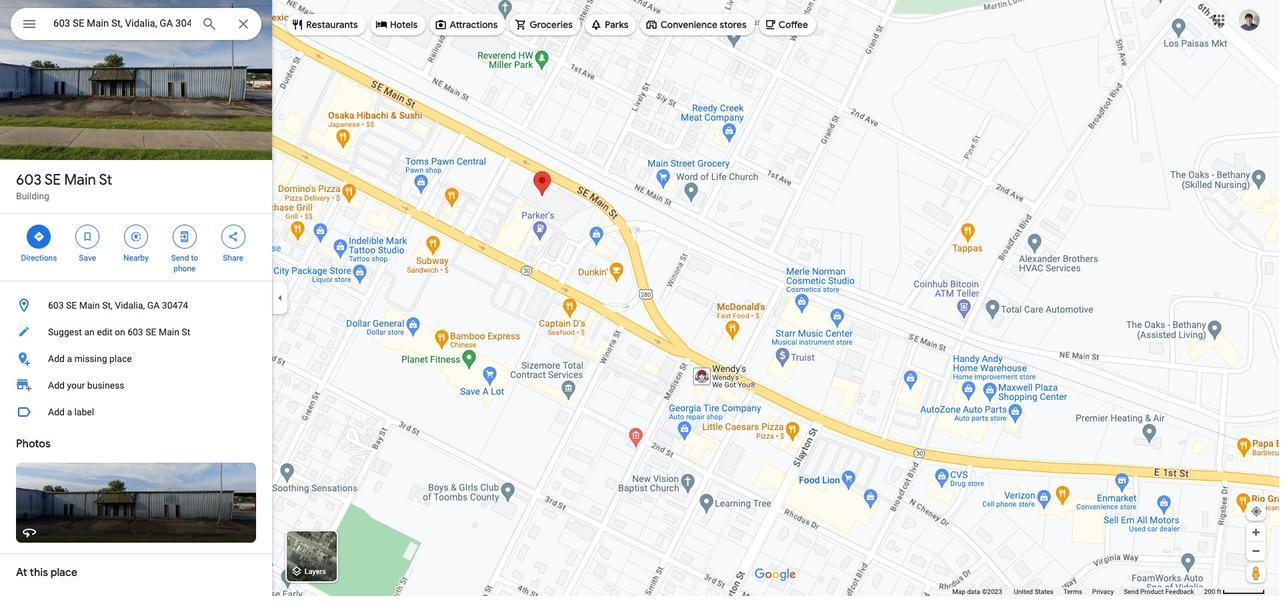 Task type: locate. For each thing, give the bounding box(es) containing it.
603
[[16, 171, 42, 189], [48, 300, 64, 311], [128, 327, 143, 338]]

0 vertical spatial send
[[171, 254, 189, 263]]

building
[[16, 191, 49, 201]]

show your location image
[[1251, 506, 1263, 518]]

save
[[79, 254, 96, 263]]

parks button
[[585, 9, 637, 41]]

1 add from the top
[[48, 354, 65, 364]]

hotels button
[[370, 9, 426, 41]]

603 se main st main content
[[0, 0, 272, 596]]

2 horizontal spatial 603
[[128, 327, 143, 338]]

attractions button
[[430, 9, 506, 41]]

main down the 30474 at left
[[159, 327, 179, 338]]

se up suggest
[[66, 300, 77, 311]]

0 vertical spatial se
[[44, 171, 61, 189]]

0 vertical spatial st
[[99, 171, 112, 189]]

hotels
[[390, 19, 418, 31]]

1 a from the top
[[67, 354, 72, 364]]

1 vertical spatial send
[[1124, 588, 1139, 596]]

convenience stores button
[[641, 9, 755, 41]]

0 horizontal spatial send
[[171, 254, 189, 263]]

2 horizontal spatial se
[[146, 327, 156, 338]]

2 vertical spatial 603
[[128, 327, 143, 338]]

a inside button
[[67, 407, 72, 418]]

footer containing map data ©2023
[[953, 588, 1205, 596]]

collapse side panel image
[[273, 291, 288, 306]]

send left product
[[1124, 588, 1139, 596]]

se down ga
[[146, 327, 156, 338]]

603 up building
[[16, 171, 42, 189]]

add down suggest
[[48, 354, 65, 364]]

ga
[[147, 300, 160, 311]]

se inside 603 se main st building
[[44, 171, 61, 189]]

none field inside 603 se main st, vidalia, ga 30474 field
[[53, 15, 191, 31]]

add inside add your business link
[[48, 380, 65, 391]]

0 horizontal spatial se
[[44, 171, 61, 189]]

send inside button
[[1124, 588, 1139, 596]]

0 horizontal spatial place
[[51, 566, 77, 580]]

2 vertical spatial main
[[159, 327, 179, 338]]

restaurants
[[306, 19, 358, 31]]

a left label
[[67, 407, 72, 418]]

se
[[44, 171, 61, 189], [66, 300, 77, 311], [146, 327, 156, 338]]

add left your
[[48, 380, 65, 391]]

603 se main st building
[[16, 171, 112, 201]]

place right this
[[51, 566, 77, 580]]

add inside the add a label button
[[48, 407, 65, 418]]

1 vertical spatial st
[[182, 327, 190, 338]]

map
[[953, 588, 966, 596]]

main for st,
[[79, 300, 100, 311]]

main inside 603 se main st building
[[64, 171, 96, 189]]

footer
[[953, 588, 1205, 596]]

send product feedback button
[[1124, 588, 1195, 596]]

200
[[1205, 588, 1216, 596]]

place down on
[[109, 354, 132, 364]]

1 horizontal spatial place
[[109, 354, 132, 364]]

google maps element
[[0, 0, 1280, 596]]

a inside button
[[67, 354, 72, 364]]

1 vertical spatial place
[[51, 566, 77, 580]]

603 inside button
[[128, 327, 143, 338]]

2 a from the top
[[67, 407, 72, 418]]

603 se main st, vidalia, ga 30474
[[48, 300, 188, 311]]

send to phone
[[171, 254, 198, 274]]

a for missing
[[67, 354, 72, 364]]

convenience
[[661, 19, 718, 31]]

1 horizontal spatial send
[[1124, 588, 1139, 596]]

place
[[109, 354, 132, 364], [51, 566, 77, 580]]

603 up suggest
[[48, 300, 64, 311]]

label
[[74, 407, 94, 418]]

None field
[[53, 15, 191, 31]]

footer inside google maps element
[[953, 588, 1205, 596]]

terms button
[[1064, 588, 1083, 596]]

3 add from the top
[[48, 407, 65, 418]]

1 vertical spatial add
[[48, 380, 65, 391]]

a left missing
[[67, 354, 72, 364]]

suggest an edit on 603 se main st
[[48, 327, 190, 338]]

se up building
[[44, 171, 61, 189]]

missing
[[74, 354, 107, 364]]


[[227, 230, 239, 244]]

add inside add a missing place button
[[48, 354, 65, 364]]

603 right on
[[128, 327, 143, 338]]

add
[[48, 354, 65, 364], [48, 380, 65, 391], [48, 407, 65, 418]]

©2023
[[982, 588, 1003, 596]]

attractions
[[450, 19, 498, 31]]

your
[[67, 380, 85, 391]]

st
[[99, 171, 112, 189], [182, 327, 190, 338]]

0 vertical spatial add
[[48, 354, 65, 364]]

main for st
[[64, 171, 96, 189]]

0 horizontal spatial 603
[[16, 171, 42, 189]]


[[21, 15, 37, 33]]

groceries button
[[510, 9, 581, 41]]

1 vertical spatial a
[[67, 407, 72, 418]]

send up phone
[[171, 254, 189, 263]]

1 horizontal spatial 603
[[48, 300, 64, 311]]

 button
[[11, 8, 48, 43]]

1 vertical spatial se
[[66, 300, 77, 311]]

0 vertical spatial a
[[67, 354, 72, 364]]

send inside send to phone
[[171, 254, 189, 263]]

photos
[[16, 438, 51, 451]]

main left st,
[[79, 300, 100, 311]]

map data ©2023
[[953, 588, 1004, 596]]

this
[[30, 566, 48, 580]]

st,
[[102, 300, 113, 311]]

send
[[171, 254, 189, 263], [1124, 588, 1139, 596]]

1 vertical spatial 603
[[48, 300, 64, 311]]

main inside button
[[79, 300, 100, 311]]

united states
[[1014, 588, 1054, 596]]

603 inside button
[[48, 300, 64, 311]]

terms
[[1064, 588, 1083, 596]]

product
[[1141, 588, 1164, 596]]

a
[[67, 354, 72, 364], [67, 407, 72, 418]]

coffee button
[[759, 9, 816, 41]]

0 vertical spatial place
[[109, 354, 132, 364]]

2 add from the top
[[48, 380, 65, 391]]

603 inside 603 se main st building
[[16, 171, 42, 189]]

0 vertical spatial main
[[64, 171, 96, 189]]

place inside button
[[109, 354, 132, 364]]

1 horizontal spatial se
[[66, 300, 77, 311]]

united states button
[[1014, 588, 1054, 596]]

2 vertical spatial se
[[146, 327, 156, 338]]

0 vertical spatial 603
[[16, 171, 42, 189]]

se inside button
[[66, 300, 77, 311]]

edit
[[97, 327, 112, 338]]

main
[[64, 171, 96, 189], [79, 300, 100, 311], [159, 327, 179, 338]]

phone
[[174, 264, 196, 274]]

1 vertical spatial main
[[79, 300, 100, 311]]

add left label
[[48, 407, 65, 418]]


[[33, 230, 45, 244]]

2 vertical spatial add
[[48, 407, 65, 418]]

0 horizontal spatial st
[[99, 171, 112, 189]]


[[82, 230, 94, 244]]

stores
[[720, 19, 747, 31]]

privacy
[[1093, 588, 1114, 596]]

1 horizontal spatial st
[[182, 327, 190, 338]]

add a missing place
[[48, 354, 132, 364]]

603 se main st, vidalia, ga 30474 button
[[0, 292, 272, 319]]

main up 
[[64, 171, 96, 189]]

privacy button
[[1093, 588, 1114, 596]]



Task type: vqa. For each thing, say whether or not it's contained in the screenshot.
Blvd,
no



Task type: describe. For each thing, give the bounding box(es) containing it.
suggest an edit on 603 se main st button
[[0, 319, 272, 346]]

convenience stores
[[661, 19, 747, 31]]

st inside 603 se main st building
[[99, 171, 112, 189]]

parks
[[605, 19, 629, 31]]

send product feedback
[[1124, 588, 1195, 596]]

603 for st,
[[48, 300, 64, 311]]

200 ft button
[[1205, 588, 1266, 596]]

add for add your business
[[48, 380, 65, 391]]

send for send to phone
[[171, 254, 189, 263]]

groceries
[[530, 19, 573, 31]]

at this place
[[16, 566, 77, 580]]

states
[[1035, 588, 1054, 596]]

directions
[[21, 254, 57, 263]]

share
[[223, 254, 243, 263]]


[[179, 230, 191, 244]]

business
[[87, 380, 124, 391]]

st inside button
[[182, 327, 190, 338]]

restaurants button
[[286, 9, 366, 41]]

feedback
[[1166, 588, 1195, 596]]

vidalia,
[[115, 300, 145, 311]]

show street view coverage image
[[1247, 563, 1266, 583]]

zoom in image
[[1252, 528, 1262, 538]]

an
[[84, 327, 95, 338]]

se for st
[[44, 171, 61, 189]]

se for st,
[[66, 300, 77, 311]]

data
[[968, 588, 981, 596]]

coffee
[[779, 19, 808, 31]]

add for add a missing place
[[48, 354, 65, 364]]

add a missing place button
[[0, 346, 272, 372]]

add a label
[[48, 407, 94, 418]]

30474
[[162, 300, 188, 311]]

add your business link
[[0, 372, 272, 399]]

200 ft
[[1205, 588, 1222, 596]]

603 SE Main St, Vidalia, GA 30474 field
[[11, 8, 262, 40]]

zoom out image
[[1252, 546, 1262, 556]]

 search field
[[11, 8, 262, 43]]

to
[[191, 254, 198, 263]]

on
[[115, 327, 125, 338]]

actions for 603 se main st region
[[0, 214, 272, 281]]


[[130, 230, 142, 244]]

nearby
[[123, 254, 149, 263]]

united
[[1014, 588, 1033, 596]]

at
[[16, 566, 27, 580]]

add your business
[[48, 380, 124, 391]]

add for add a label
[[48, 407, 65, 418]]

main inside button
[[159, 327, 179, 338]]

send for send product feedback
[[1124, 588, 1139, 596]]

se inside button
[[146, 327, 156, 338]]

a for label
[[67, 407, 72, 418]]

layers
[[305, 568, 326, 577]]

suggest
[[48, 327, 82, 338]]

add a label button
[[0, 399, 272, 426]]

ft
[[1217, 588, 1222, 596]]

603 for st
[[16, 171, 42, 189]]

google account: nolan park  
(nolan.park@adept.ai) image
[[1239, 9, 1260, 30]]



